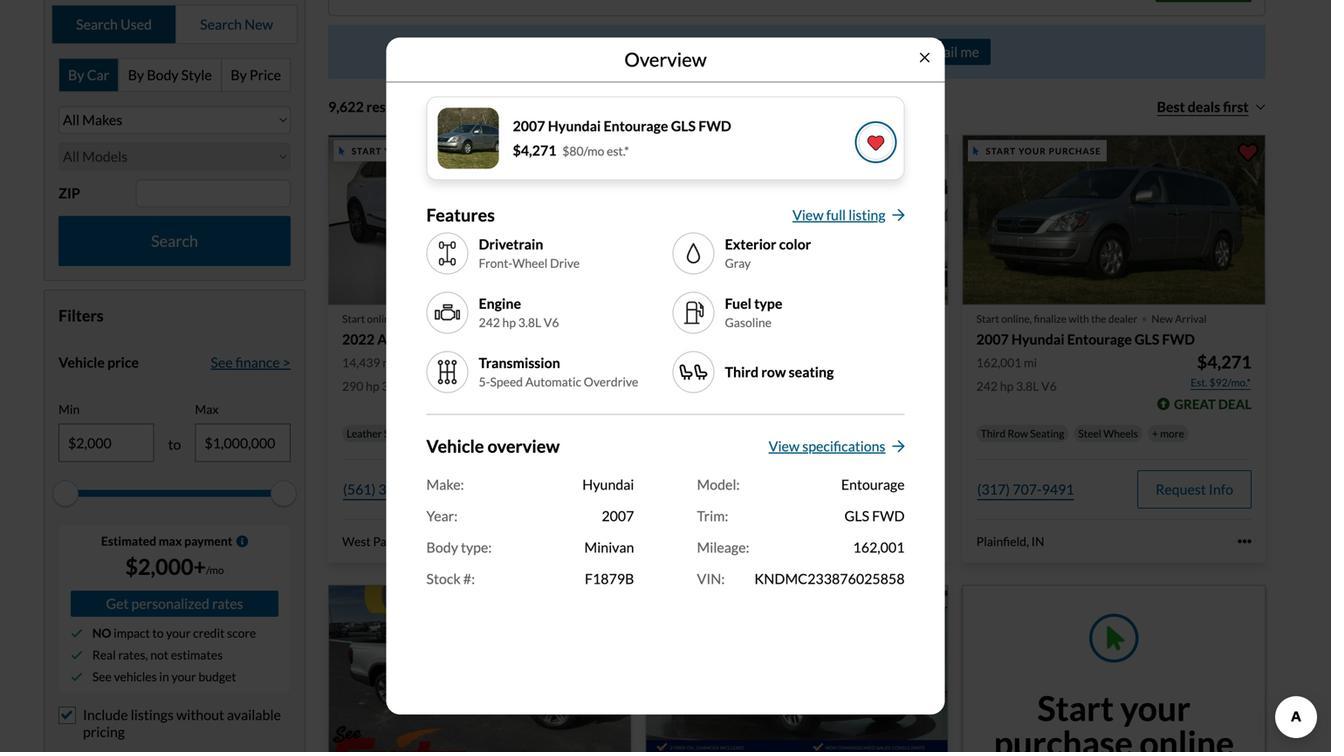 Task type: locate. For each thing, give the bounding box(es) containing it.
listings inside include listings without available pricing
[[131, 707, 174, 724]]

3 mi from the left
[[1024, 355, 1037, 370]]

seating
[[1030, 427, 1064, 440]]

162,001 for 162,001 mi 242 hp 3.8l v6
[[976, 355, 1022, 370]]

me right close modal overview image
[[960, 43, 979, 60]]

and
[[718, 44, 739, 59]]

2 horizontal spatial the
[[1091, 313, 1106, 325]]

request info down overview
[[521, 481, 599, 498]]

2 dealer from the left
[[1108, 313, 1137, 325]]

v6
[[544, 315, 559, 330], [407, 379, 422, 394], [1041, 379, 1057, 394]]

tab list
[[51, 5, 298, 44], [58, 58, 291, 92], [536, 340, 795, 374]]

2 online, from the left
[[1001, 313, 1032, 325]]

0 horizontal spatial arrival
[[541, 313, 572, 325]]

1 horizontal spatial the
[[567, 264, 587, 281]]

online inside dialog
[[745, 220, 823, 254]]

v6 inside 14,439 mi 290 hp 3.5l v6
[[407, 379, 422, 394]]

drivetrain image
[[433, 240, 461, 268]]

0 vertical spatial get
[[542, 264, 564, 281]]

body inside tab
[[147, 66, 179, 83]]

· inside the start online, finalize with the dealer · new arrival 2007 hyundai entourage gls fwd
[[1141, 302, 1148, 333]]

start online, finalize with the dealer · new arrival 2022 acura mdx fwd with technology package
[[342, 302, 645, 348]]

by left car
[[68, 66, 84, 83]]

license
[[543, 348, 590, 365]]

(601) 258-5128 button
[[659, 470, 758, 509]]

0 vertical spatial vehicle
[[58, 354, 105, 371]]

1 vertical spatial gls
[[1135, 331, 1159, 348]]

1 horizontal spatial by
[[128, 66, 144, 83]]

hyundai up 162,001 mi 242 hp 3.8l v6
[[1011, 331, 1064, 348]]

0 horizontal spatial ·
[[507, 302, 514, 333]]

with inside the start online, finalize with the dealer · new arrival 2007 hyundai entourage gls fwd
[[1069, 313, 1089, 325]]

by for by body style
[[128, 66, 144, 83]]

3 by from the left
[[231, 66, 247, 83]]

arrival for $4,271
[[1175, 313, 1207, 325]]

2007 down location
[[513, 117, 545, 134]]

license plate
[[543, 348, 625, 365]]

3.8l up technology
[[518, 315, 541, 330]]

license plate tab
[[536, 340, 666, 374]]

#:
[[463, 570, 475, 587]]

entourage
[[603, 117, 668, 134], [1067, 331, 1132, 348], [841, 476, 905, 493]]

2 horizontal spatial gls
[[1135, 331, 1159, 348]]

gray 2007 hyundai entourage gls fwd minivan front-wheel drive 5-speed automatic overdrive image
[[962, 135, 1266, 305]]

1 horizontal spatial 162,001
[[976, 355, 1022, 370]]

14,439
[[342, 355, 380, 370]]

with
[[434, 313, 455, 325], [1069, 313, 1089, 325], [488, 331, 516, 348]]

finalize
[[400, 313, 432, 325], [1034, 313, 1067, 325]]

1 info from the left
[[575, 481, 599, 498]]

0 vertical spatial 242
[[479, 315, 500, 330]]

0 horizontal spatial online
[[745, 220, 823, 254]]

start inside start your purchase online
[[1037, 688, 1114, 729]]

2 horizontal spatial start
[[1037, 688, 1114, 729]]

thousands
[[602, 285, 665, 302]]

242 down "engine"
[[479, 315, 500, 330]]

1 vertical spatial get
[[622, 479, 645, 496]]

budget
[[198, 670, 236, 684]]

(317) 707-9491 button
[[976, 470, 1075, 509]]

third row seating
[[981, 427, 1064, 440]]

finalize inside the start online, finalize with the dealer · new arrival 2007 hyundai entourage gls fwd
[[1034, 313, 1067, 325]]

1 vertical spatial hyundai
[[1011, 331, 1064, 348]]

0 horizontal spatial dealer
[[474, 313, 503, 325]]

mi inside 162,001 mi 242 hp 3.8l v6
[[1024, 355, 1037, 370]]

entourage inside "2007 hyundai entourage gls fwd $4,271 $80/mo est.*"
[[603, 117, 668, 134]]

for
[[808, 44, 824, 59]]

your inside start your purchase online
[[1120, 688, 1191, 729]]

arrival inside the start online, finalize with the dealer · new arrival 2007 hyundai entourage gls fwd
[[1175, 313, 1207, 325]]

arrival inside "start online, finalize with the dealer · new arrival 2022 acura mdx fwd with technology package"
[[541, 313, 572, 325]]

by left price
[[231, 66, 247, 83]]

new for $4,271
[[1152, 313, 1173, 325]]

fuel type image
[[679, 299, 707, 327]]

stock
[[426, 570, 461, 587]]

0 horizontal spatial request info button
[[503, 470, 617, 509]]

start for start online, finalize with the dealer · new arrival 2022 acura mdx fwd with technology package
[[342, 313, 365, 325]]

5-
[[479, 374, 490, 389]]

body down year: at the left of page
[[426, 539, 458, 556]]

242 inside 162,001 mi 242 hp 3.8l v6
[[976, 379, 998, 394]]

0 vertical spatial online
[[745, 220, 823, 254]]

navigation system
[[747, 427, 833, 440]]

price left drops
[[655, 44, 683, 59]]

0 horizontal spatial info
[[575, 481, 599, 498]]

steel wheels
[[1078, 427, 1138, 440]]

third row seating image
[[679, 358, 707, 386]]

make:
[[426, 476, 464, 493]]

price
[[249, 66, 281, 83]]

0 horizontal spatial price
[[107, 354, 139, 371]]

+ down automatic
[[524, 427, 530, 440]]

0 vertical spatial hyundai
[[548, 117, 601, 134]]

v6 inside 162,001 mi 242 hp 3.8l v6
[[1041, 379, 1057, 394]]

jackson, ms
[[659, 534, 725, 549]]

2 horizontal spatial mi
[[1024, 355, 1037, 370]]

0 horizontal spatial body
[[147, 66, 179, 83]]

get inside get the best offer instantly, sourced from thousands of dealers.
[[542, 264, 564, 281]]

(561) 336-6366
[[343, 481, 440, 498]]

check image
[[71, 671, 83, 683]]

336-
[[378, 481, 408, 498]]

info up gls fwd
[[892, 481, 916, 498]]

vin
[[672, 348, 697, 365]]

0 vertical spatial to
[[168, 436, 181, 453]]

1 horizontal spatial 2007
[[602, 508, 634, 525]]

1 vertical spatial online
[[1139, 723, 1234, 752]]

third inside overview dialog
[[725, 364, 759, 381]]

+ for $40,836
[[524, 427, 530, 440]]

by price tab
[[222, 59, 290, 91]]

mi inside 14,439 mi 290 hp 3.5l v6
[[383, 355, 396, 370]]

2 more from the left
[[855, 427, 879, 440]]

online, for $4,271
[[1001, 313, 1032, 325]]

+ more down enter
[[524, 427, 556, 440]]

start inside the start online, finalize with the dealer · new arrival 2007 hyundai entourage gls fwd
[[976, 313, 999, 325]]

see for see finance >
[[211, 354, 233, 371]]

me for email me price drops and new listings for these results.
[[636, 44, 653, 59]]

162,001 up row
[[976, 355, 1022, 370]]

+ for $4,271
[[1152, 427, 1158, 440]]

online inside start your purchase online
[[1139, 723, 1234, 752]]

1 horizontal spatial est.
[[1191, 376, 1207, 389]]

0 horizontal spatial with
[[434, 313, 455, 325]]

1 · from the left
[[507, 302, 514, 333]]

arrival up $4,271 est. $92/mo.*
[[1175, 313, 1207, 325]]

search new
[[200, 16, 273, 33]]

fwd inside the start online, finalize with the dealer · new arrival 2007 hyundai entourage gls fwd
[[1162, 331, 1195, 348]]

finalize up 162,001 mi 242 hp 3.8l v6
[[1034, 313, 1067, 325]]

specifications
[[802, 438, 885, 455]]

162,001
[[976, 355, 1022, 370], [853, 539, 905, 556]]

2 horizontal spatial more
[[1160, 427, 1184, 440]]

your for offer
[[648, 479, 676, 496]]

zip
[[58, 184, 80, 201]]

sourced
[[710, 264, 759, 281]]

listings
[[767, 44, 805, 59], [131, 707, 174, 724]]

request up gls fwd
[[838, 481, 889, 498]]

Min text field
[[59, 425, 153, 461]]

0 horizontal spatial me
[[636, 44, 653, 59]]

by car
[[68, 66, 109, 83]]

1 horizontal spatial online,
[[1001, 313, 1032, 325]]

get left (601)
[[622, 479, 645, 496]]

0 horizontal spatial request
[[521, 481, 572, 498]]

check image left no
[[71, 627, 83, 640]]

vehicle for vehicle overview
[[426, 436, 484, 457]]

1 vertical spatial third
[[981, 427, 1006, 440]]

hp inside 2021 nissan versa sv fwd 55,831 mi 122 hp 1.6l i4
[[683, 379, 696, 394]]

est. inside $40,836 est. $821/mo.*
[[550, 376, 567, 389]]

est. inside $4,271 est. $92/mo.*
[[1191, 376, 1207, 389]]

9,622
[[328, 98, 364, 115]]

2 request info from the left
[[838, 481, 916, 498]]

2 finalize from the left
[[1034, 313, 1067, 325]]

est. $821/mo.* button
[[549, 374, 617, 391]]

2 horizontal spatial v6
[[1041, 379, 1057, 394]]

2 · from the left
[[1141, 302, 1148, 333]]

more left arrow right icon
[[855, 427, 879, 440]]

tab list containing license plate
[[536, 340, 795, 374]]

1 check image from the top
[[71, 627, 83, 640]]

by price
[[231, 66, 281, 83]]

gray
[[725, 256, 751, 270]]

to left max text field
[[168, 436, 181, 453]]

· for $40,836
[[507, 302, 514, 333]]

dealer inside the start online, finalize with the dealer · new arrival 2007 hyundai entourage gls fwd
[[1108, 313, 1137, 325]]

1 + more from the left
[[524, 427, 556, 440]]

2 est. from the left
[[1191, 376, 1207, 389]]

1 vertical spatial body
[[426, 539, 458, 556]]

search inside button
[[151, 231, 198, 251]]

online,
[[367, 313, 398, 325], [1001, 313, 1032, 325]]

v6 up "seating"
[[1041, 379, 1057, 394]]

plainfield, in
[[976, 534, 1044, 549]]

info
[[575, 481, 599, 498], [892, 481, 916, 498], [1209, 481, 1233, 498]]

start for start your purchase online
[[1037, 688, 1114, 729]]

request for $40,836
[[521, 481, 572, 498]]

est. up great
[[1191, 376, 1207, 389]]

real
[[92, 648, 116, 663]]

info up minivan
[[575, 481, 599, 498]]

0 vertical spatial plate
[[593, 348, 625, 365]]

arrow right image
[[892, 208, 905, 222]]

2007 inside "2007 hyundai entourage gls fwd $4,271 $80/mo est.*"
[[513, 117, 545, 134]]

body left style
[[147, 66, 179, 83]]

0 horizontal spatial online,
[[367, 313, 398, 325]]

1 est. from the left
[[550, 376, 567, 389]]

0 horizontal spatial gls
[[671, 117, 696, 134]]

dealer
[[474, 313, 503, 325], [1108, 313, 1137, 325]]

package
[[593, 331, 645, 348]]

the inside the start online, finalize with the dealer · new arrival 2007 hyundai entourage gls fwd
[[1091, 313, 1106, 325]]

the
[[567, 264, 587, 281], [457, 313, 472, 325], [1091, 313, 1106, 325]]

v6 for $40,836
[[407, 379, 422, 394]]

start your purchase online button
[[962, 585, 1266, 752]]

third left row
[[981, 427, 1006, 440]]

get for get your offer
[[622, 479, 645, 496]]

arrow right image
[[892, 439, 905, 453]]

1 horizontal spatial request info button
[[820, 470, 934, 509]]

plate inside tab
[[593, 348, 625, 365]]

242 inside 'engine 242 hp 3.8l v6'
[[479, 315, 500, 330]]

1 request from the left
[[521, 481, 572, 498]]

finance
[[235, 354, 280, 371]]

est. down license
[[550, 376, 567, 389]]

email right 'results.'
[[924, 43, 958, 60]]

1 finalize from the left
[[400, 313, 432, 325]]

see down real
[[92, 670, 112, 684]]

fl
[[440, 534, 453, 549]]

i4
[[724, 379, 735, 394]]

1 horizontal spatial info
[[892, 481, 916, 498]]

mi right "vin"
[[700, 355, 713, 370]]

0 vertical spatial price
[[655, 44, 683, 59]]

vehicle overview
[[426, 436, 560, 457]]

1 request info from the left
[[521, 481, 599, 498]]

fwd up $4,271 est. $92/mo.*
[[1162, 331, 1195, 348]]

1 vertical spatial entourage
[[1067, 331, 1132, 348]]

1 vertical spatial offer
[[679, 479, 709, 496]]

0 vertical spatial check image
[[71, 627, 83, 640]]

more for $4,271
[[1160, 427, 1184, 440]]

hyundai up ellipsis h icon on the bottom of the page
[[582, 476, 634, 493]]

3 request info button from the left
[[1137, 470, 1252, 509]]

0 horizontal spatial v6
[[407, 379, 422, 394]]

1 vertical spatial 162,001
[[853, 539, 905, 556]]

finalize up mdx
[[400, 313, 432, 325]]

1 horizontal spatial price
[[655, 44, 683, 59]]

hp up row
[[1000, 379, 1014, 394]]

leather seats
[[347, 427, 409, 440]]

1 vertical spatial see
[[92, 670, 112, 684]]

2007 hyundai entourage gls fwd image
[[438, 108, 499, 169]]

1 arrival from the left
[[541, 313, 572, 325]]

email inside button
[[924, 43, 958, 60]]

your
[[561, 220, 618, 254], [648, 479, 676, 496], [166, 626, 191, 641], [171, 670, 196, 684], [1120, 688, 1191, 729]]

v6 for $4,271
[[1041, 379, 1057, 394]]

1 vertical spatial listings
[[131, 707, 174, 724]]

request down great
[[1156, 481, 1206, 498]]

by right car
[[128, 66, 144, 83]]

+ more left arrow right icon
[[847, 427, 879, 440]]

body inside overview dialog
[[426, 539, 458, 556]]

to up real rates, not estimates
[[152, 626, 164, 641]]

fwd down and
[[698, 117, 731, 134]]

3.8l up the third row seating
[[1016, 379, 1039, 394]]

1 horizontal spatial vehicle
[[426, 436, 484, 457]]

· for $4,271
[[1141, 302, 1148, 333]]

drivetrain front-wheel drive
[[479, 236, 580, 270]]

vehicle down the filters
[[58, 354, 105, 371]]

2 horizontal spatial info
[[1209, 481, 1233, 498]]

mouse pointer image
[[339, 146, 344, 155], [973, 146, 979, 155]]

request info button down arrow right icon
[[820, 470, 934, 509]]

2 by from the left
[[128, 66, 144, 83]]

3 + more from the left
[[1152, 427, 1184, 440]]

price
[[655, 44, 683, 59], [107, 354, 139, 371]]

hp inside 14,439 mi 290 hp 3.5l v6
[[366, 379, 379, 394]]

request down overview
[[521, 481, 572, 498]]

plate up enter license plate field
[[608, 387, 635, 401]]

1 vertical spatial $4,271
[[1197, 352, 1252, 373]]

online
[[745, 220, 823, 254], [1139, 723, 1234, 752]]

request info down great
[[1156, 481, 1233, 498]]

acura
[[377, 331, 415, 348]]

by
[[68, 66, 84, 83], [128, 66, 144, 83], [231, 66, 247, 83]]

get up impact
[[106, 595, 129, 612]]

more down great
[[1160, 427, 1184, 440]]

1 vertical spatial plate
[[608, 387, 635, 401]]

vehicle up make:
[[426, 436, 484, 457]]

email for email me price drops and new listings for these results.
[[603, 44, 634, 59]]

0 horizontal spatial the
[[457, 313, 472, 325]]

hp right 290
[[366, 379, 379, 394]]

+ more for $4,271
[[1152, 427, 1184, 440]]

finalize inside "start online, finalize with the dealer · new arrival 2022 acura mdx fwd with technology package"
[[400, 313, 432, 325]]

fwd down engine icon
[[453, 331, 486, 348]]

0 horizontal spatial $4,271
[[513, 142, 556, 159]]

sv
[[777, 331, 795, 348]]

search up style
[[200, 16, 242, 33]]

162,001 inside 162,001 mi 242 hp 3.8l v6
[[976, 355, 1022, 370]]

3.8l inside 162,001 mi 242 hp 3.8l v6
[[1016, 379, 1039, 394]]

search left used
[[76, 16, 118, 33]]

1 vertical spatial check image
[[71, 649, 83, 661]]

search for search new
[[200, 16, 242, 33]]

0 vertical spatial $4,271
[[513, 142, 556, 159]]

1 online, from the left
[[367, 313, 398, 325]]

entourage inside the start online, finalize with the dealer · new arrival 2007 hyundai entourage gls fwd
[[1067, 331, 1132, 348]]

0 vertical spatial offer
[[619, 264, 649, 281]]

by inside tab
[[128, 66, 144, 83]]

0 vertical spatial gls
[[671, 117, 696, 134]]

request info button down overview
[[503, 470, 617, 509]]

online, up 162,001 mi 242 hp 3.8l v6
[[1001, 313, 1032, 325]]

cherry red tintcoat 2022 chevrolet silverado 1500 limited rst crew cab 4wd pickup truck four-wheel drive 8-speed automatic image
[[645, 585, 948, 752]]

1 mouse pointer image from the left
[[339, 146, 344, 155]]

vehicle price
[[58, 354, 139, 371]]

listings left for
[[767, 44, 805, 59]]

check image
[[71, 627, 83, 640], [71, 649, 83, 661]]

super black 2021 nissan versa sv fwd sedan front-wheel drive continuously variable transmission image
[[645, 135, 948, 305]]

0 vertical spatial 2007
[[513, 117, 545, 134]]

hyundai inside the start online, finalize with the dealer · new arrival 2007 hyundai entourage gls fwd
[[1011, 331, 1064, 348]]

versa
[[739, 331, 774, 348]]

sell
[[510, 220, 555, 254]]

new inside the start online, finalize with the dealer · new arrival 2007 hyundai entourage gls fwd
[[1152, 313, 1173, 325]]

1 horizontal spatial search
[[151, 231, 198, 251]]

hp down "engine"
[[502, 315, 516, 330]]

price up "min" text box
[[107, 354, 139, 371]]

3 more from the left
[[1160, 427, 1184, 440]]

vehicle inside overview dialog
[[426, 436, 484, 457]]

$4,271 up est. $92/mo.* button
[[1197, 352, 1252, 373]]

0 horizontal spatial 3.8l
[[518, 315, 541, 330]]

2 mi from the left
[[700, 355, 713, 370]]

1 horizontal spatial mouse pointer image
[[973, 146, 979, 155]]

1 horizontal spatial v6
[[544, 315, 559, 330]]

with for $40,836
[[434, 313, 455, 325]]

online, inside "start online, finalize with the dealer · new arrival 2022 acura mdx fwd with technology package"
[[367, 313, 398, 325]]

0 vertical spatial view
[[792, 206, 824, 223]]

request info button up ellipsis h image
[[1137, 470, 1252, 509]]

from
[[762, 264, 791, 281]]

1 by from the left
[[68, 66, 84, 83]]

me inside button
[[960, 43, 979, 60]]

fwd down arrow right icon
[[872, 508, 905, 525]]

me left drops
[[636, 44, 653, 59]]

162,001 down gls fwd
[[853, 539, 905, 556]]

0 horizontal spatial get
[[106, 595, 129, 612]]

2007 up ellipsis h icon on the bottom of the page
[[602, 508, 634, 525]]

1 horizontal spatial see
[[211, 354, 233, 371]]

vin tab
[[666, 340, 795, 374]]

1 horizontal spatial entourage
[[841, 476, 905, 493]]

162,001 for 162,001
[[853, 539, 905, 556]]

ms
[[707, 534, 725, 549]]

2 horizontal spatial by
[[231, 66, 247, 83]]

sell your car 100% online dialog
[[0, 0, 1331, 752]]

1 more from the left
[[532, 427, 556, 440]]

listing
[[849, 206, 885, 223]]

view specifications
[[769, 438, 885, 455]]

Enter license plate field
[[537, 410, 714, 446]]

fwd
[[698, 117, 731, 134], [453, 331, 486, 348], [797, 331, 830, 348], [1162, 331, 1195, 348], [872, 508, 905, 525]]

1 horizontal spatial 3.8l
[[1016, 379, 1039, 394]]

arrival up technology
[[541, 313, 572, 325]]

request info up gls fwd
[[838, 481, 916, 498]]

2 vertical spatial get
[[106, 595, 129, 612]]

platinum white pearl 2022 acura mdx fwd with technology package suv / crossover front-wheel drive automatic image
[[328, 135, 631, 305]]

0 horizontal spatial search
[[76, 16, 118, 33]]

1 + from the left
[[524, 427, 530, 440]]

0 horizontal spatial mouse pointer image
[[339, 146, 344, 155]]

ellipsis h image
[[603, 535, 617, 549]]

purchase
[[994, 723, 1133, 752]]

+ right system
[[847, 427, 853, 440]]

2 arrival from the left
[[1175, 313, 1207, 325]]

new inside "start online, finalize with the dealer · new arrival 2022 acura mdx fwd with technology package"
[[517, 313, 539, 325]]

more down enter
[[532, 427, 556, 440]]

1 horizontal spatial body
[[426, 539, 458, 556]]

2 mouse pointer image from the left
[[973, 146, 979, 155]]

2 horizontal spatial search
[[200, 16, 242, 33]]

navigation
[[747, 427, 797, 440]]

0 horizontal spatial mi
[[383, 355, 396, 370]]

+
[[524, 427, 530, 440], [847, 427, 853, 440], [1152, 427, 1158, 440]]

plate down the package
[[593, 348, 625, 365]]

2 horizontal spatial request info button
[[1137, 470, 1252, 509]]

1 horizontal spatial dealer
[[1108, 313, 1137, 325]]

search down zip phone field
[[151, 231, 198, 251]]

2 horizontal spatial get
[[622, 479, 645, 496]]

view specifications link
[[769, 436, 905, 464]]

view full listing link
[[792, 205, 905, 233]]

arrival for $40,836
[[541, 313, 572, 325]]

start
[[342, 313, 365, 325], [976, 313, 999, 325], [1037, 688, 1114, 729]]

row
[[1008, 427, 1028, 440]]

transmission image
[[433, 358, 461, 386]]

see finance > link
[[211, 352, 291, 373]]

results.
[[859, 44, 899, 59]]

1 horizontal spatial new
[[517, 313, 539, 325]]

0 horizontal spatial start
[[342, 313, 365, 325]]

1 request info button from the left
[[503, 470, 617, 509]]

(317) 707-9491
[[977, 481, 1074, 498]]

see left 'finance'
[[211, 354, 233, 371]]

1 horizontal spatial ·
[[1141, 302, 1148, 333]]

1 horizontal spatial online
[[1139, 723, 1234, 752]]

v6 right 3.5l
[[407, 379, 422, 394]]

0 vertical spatial listings
[[767, 44, 805, 59]]

the for $40,836
[[457, 313, 472, 325]]

mi up the third row seating
[[1024, 355, 1037, 370]]

0 vertical spatial body
[[147, 66, 179, 83]]

dealer inside "start online, finalize with the dealer · new arrival 2022 acura mdx fwd with technology package"
[[474, 313, 503, 325]]

290
[[342, 379, 363, 394]]

start inside "start online, finalize with the dealer · new arrival 2022 acura mdx fwd with technology package"
[[342, 313, 365, 325]]

rates
[[212, 595, 243, 612]]

hyundai up $80/mo
[[548, 117, 601, 134]]

by car tab
[[59, 59, 119, 91]]

0 horizontal spatial email
[[603, 44, 634, 59]]

used
[[120, 16, 152, 33]]

more
[[532, 427, 556, 440], [855, 427, 879, 440], [1160, 427, 1184, 440]]

1 horizontal spatial mi
[[700, 355, 713, 370]]

v6 inside 'engine 242 hp 3.8l v6'
[[544, 315, 559, 330]]

start for start online, finalize with the dealer · new arrival 2007 hyundai entourage gls fwd
[[976, 313, 999, 325]]

1 horizontal spatial request info
[[838, 481, 916, 498]]

real rates, not estimates
[[92, 648, 223, 663]]

by body style tab
[[119, 59, 222, 91]]

162,001 inside overview dialog
[[853, 539, 905, 556]]

fwd right sv
[[797, 331, 830, 348]]

3 + from the left
[[1152, 427, 1158, 440]]

1 horizontal spatial request
[[838, 481, 889, 498]]

info down great deal on the right bottom
[[1209, 481, 1233, 498]]

0 horizontal spatial + more
[[524, 427, 556, 440]]

the inside "start online, finalize with the dealer · new arrival 2022 acura mdx fwd with technology package"
[[457, 313, 472, 325]]

3 request info from the left
[[1156, 481, 1233, 498]]

1 horizontal spatial start
[[976, 313, 999, 325]]

listings down in
[[131, 707, 174, 724]]

1 vertical spatial tab list
[[58, 58, 291, 92]]

mi up 3.5l
[[383, 355, 396, 370]]

online, for $40,836
[[367, 313, 398, 325]]

2 horizontal spatial request
[[1156, 481, 1206, 498]]

map marker alt image
[[424, 100, 434, 114]]

0 horizontal spatial +
[[524, 427, 530, 440]]

+ right wheels
[[1152, 427, 1158, 440]]

2 horizontal spatial new
[[1152, 313, 1173, 325]]

transmission
[[479, 355, 560, 372]]

242 up the third row seating
[[976, 379, 998, 394]]

+ more down great
[[1152, 427, 1184, 440]]

fwd inside 2021 nissan versa sv fwd 55,831 mi 122 hp 1.6l i4
[[797, 331, 830, 348]]

transmission 5-speed automatic overdrive
[[479, 355, 638, 389]]

v6 up technology
[[544, 315, 559, 330]]

third for third row seating
[[725, 364, 759, 381]]

min
[[58, 402, 80, 417]]

1 horizontal spatial to
[[168, 436, 181, 453]]

$4,271 left $80/mo
[[513, 142, 556, 159]]

arrival
[[541, 313, 572, 325], [1175, 313, 1207, 325]]

3 info from the left
[[1209, 481, 1233, 498]]

get down sell
[[542, 264, 564, 281]]

est.*
[[607, 144, 629, 158]]

email for email me
[[924, 43, 958, 60]]

estimated
[[101, 534, 156, 549]]

of
[[668, 285, 680, 302]]

online, inside the start online, finalize with the dealer · new arrival 2007 hyundai entourage gls fwd
[[1001, 313, 1032, 325]]

get for get personalized rates
[[106, 595, 129, 612]]

1 vertical spatial 2007
[[976, 331, 1009, 348]]

· inside "start online, finalize with the dealer · new arrival 2022 acura mdx fwd with technology package"
[[507, 302, 514, 333]]

third left row at the right of the page
[[725, 364, 759, 381]]

online, up the acura
[[367, 313, 398, 325]]

(561)
[[343, 481, 376, 498]]

check image up check image
[[71, 649, 83, 661]]

get the best offer instantly, sourced from thousands of dealers.
[[542, 264, 791, 302]]

2 info from the left
[[892, 481, 916, 498]]

hp right 122
[[683, 379, 696, 394]]

3 request from the left
[[1156, 481, 1206, 498]]

2007 up 162,001 mi 242 hp 3.8l v6
[[976, 331, 1009, 348]]

gls inside the start online, finalize with the dealer · new arrival 2007 hyundai entourage gls fwd
[[1135, 331, 1159, 348]]

email left drops
[[603, 44, 634, 59]]

1 dealer from the left
[[474, 313, 503, 325]]

1 mi from the left
[[383, 355, 396, 370]]



Task type: describe. For each thing, give the bounding box(es) containing it.
drops
[[685, 44, 716, 59]]

start online, finalize with the dealer · new arrival 2007 hyundai entourage gls fwd
[[976, 302, 1207, 348]]

by for by price
[[231, 66, 247, 83]]

info circle image
[[236, 535, 248, 548]]

162,001 mi 242 hp 3.8l v6
[[976, 355, 1057, 394]]

the for $4,271
[[1091, 313, 1106, 325]]

6366
[[408, 481, 440, 498]]

offer inside get the best offer instantly, sourced from thousands of dealers.
[[619, 264, 649, 281]]

1 horizontal spatial listings
[[767, 44, 805, 59]]

exterior color image
[[679, 240, 707, 268]]

get for get the best offer instantly, sourced from thousands of dealers.
[[542, 264, 564, 281]]

ZIP telephone field
[[136, 179, 291, 207]]

license
[[568, 387, 605, 401]]

get your offer
[[622, 479, 709, 496]]

$4,271 inside "2007 hyundai entourage gls fwd $4,271 $80/mo est.*"
[[513, 142, 556, 159]]

(601)
[[660, 481, 693, 498]]

color
[[779, 236, 811, 253]]

these
[[826, 44, 856, 59]]

info for $40,836
[[575, 481, 599, 498]]

seats
[[384, 427, 409, 440]]

search new tab
[[176, 5, 297, 43]]

email me
[[924, 43, 979, 60]]

sell your car 100% online
[[510, 220, 823, 254]]

ellipsis h image
[[1238, 535, 1252, 549]]

car
[[87, 66, 109, 83]]

overdrive
[[584, 374, 638, 389]]

>
[[283, 354, 291, 371]]

est. for $40,836
[[550, 376, 567, 389]]

search used
[[76, 16, 152, 33]]

no
[[92, 626, 111, 641]]

enter license plate
[[536, 387, 635, 401]]

search for search
[[151, 231, 198, 251]]

fwd inside "2007 hyundai entourage gls fwd $4,271 $80/mo est.*"
[[698, 117, 731, 134]]

wheel
[[512, 256, 548, 270]]

view for features
[[792, 206, 824, 223]]

707-
[[1013, 481, 1042, 498]]

style
[[181, 66, 212, 83]]

2 vertical spatial gls
[[844, 508, 869, 525]]

score
[[227, 626, 256, 641]]

search button
[[58, 216, 291, 266]]

$40,836
[[553, 352, 617, 373]]

$92/mo.*
[[1209, 376, 1251, 389]]

without
[[176, 707, 224, 724]]

vehicle for vehicle price
[[58, 354, 105, 371]]

credit
[[193, 626, 225, 641]]

finalize for $40,836
[[400, 313, 432, 325]]

type:
[[461, 539, 492, 556]]

hp inside 162,001 mi 242 hp 3.8l v6
[[1000, 379, 1014, 394]]

55,831
[[659, 355, 697, 370]]

exterior color gray
[[725, 236, 811, 270]]

model:
[[697, 476, 740, 493]]

system
[[799, 427, 833, 440]]

258-
[[696, 481, 725, 498]]

great deal
[[1174, 396, 1252, 412]]

f1879b
[[585, 570, 634, 587]]

+ more for $40,836
[[524, 427, 556, 440]]

drivetrain
[[479, 236, 543, 253]]

fuel type gasoline
[[725, 295, 782, 330]]

new inside "tab"
[[244, 16, 273, 33]]

view for vehicle overview
[[769, 438, 800, 455]]

wheels
[[1103, 427, 1138, 440]]

by for by car
[[68, 66, 84, 83]]

2021
[[659, 331, 692, 348]]

leather
[[347, 427, 382, 440]]

2007 inside the start online, finalize with the dealer · new arrival 2007 hyundai entourage gls fwd
[[976, 331, 1009, 348]]

2 check image from the top
[[71, 649, 83, 661]]

see finance >
[[211, 354, 291, 371]]

dealer for $4,271
[[1108, 313, 1137, 325]]

start your purchase online
[[994, 688, 1234, 752]]

2 request from the left
[[838, 481, 889, 498]]

mi for $40,836
[[383, 355, 396, 370]]

row
[[761, 364, 786, 381]]

great
[[1174, 396, 1216, 412]]

more for $40,836
[[532, 427, 556, 440]]

email me button
[[913, 39, 991, 65]]

1 horizontal spatial with
[[488, 331, 516, 348]]

info for $4,271
[[1209, 481, 1233, 498]]

lunar silver metallic 2018 honda ridgeline rtl-e awd pickup truck all-wheel drive automatic image
[[328, 585, 631, 752]]

100%
[[668, 220, 739, 254]]

overview dialog
[[386, 38, 945, 715]]

14,439 mi 290 hp 3.5l v6
[[342, 355, 422, 394]]

steel
[[1078, 427, 1101, 440]]

the inside get the best offer instantly, sourced from thousands of dealers.
[[567, 264, 587, 281]]

mouse pointer image for $4,271
[[973, 146, 979, 155]]

dealer for $40,836
[[474, 313, 503, 325]]

search for search used
[[76, 16, 118, 33]]

2007 for 2007 hyundai entourage gls fwd $4,271 $80/mo est.*
[[513, 117, 545, 134]]

max
[[195, 402, 219, 417]]

third row seating
[[725, 364, 834, 381]]

mi inside 2021 nissan versa sv fwd 55,831 mi 122 hp 1.6l i4
[[700, 355, 713, 370]]

2 request info button from the left
[[820, 470, 934, 509]]

gls fwd
[[844, 508, 905, 525]]

mouse pointer image for $40,836
[[339, 146, 344, 155]]

request for $4,271
[[1156, 481, 1206, 498]]

not
[[150, 648, 168, 663]]

vehicles
[[114, 670, 157, 684]]

request info button for $4,271
[[1137, 470, 1252, 509]]

hyundai inside "2007 hyundai entourage gls fwd $4,271 $80/mo est.*"
[[548, 117, 601, 134]]

me for email me
[[960, 43, 979, 60]]

engine image
[[433, 299, 461, 327]]

seating
[[789, 364, 834, 381]]

(561) 336-6366 button
[[342, 470, 441, 509]]

dealers.
[[683, 285, 731, 302]]

close modal overview image
[[918, 51, 932, 65]]

third for third row seating
[[981, 427, 1006, 440]]

sunroof/moonroof
[[423, 427, 510, 440]]

request info for $40,836
[[521, 481, 599, 498]]

new for $40,836
[[517, 313, 539, 325]]

body type:
[[426, 539, 492, 556]]

drive
[[550, 256, 580, 270]]

year:
[[426, 508, 458, 525]]

tab list inside sell your car 100% online dialog
[[536, 340, 795, 374]]

fwd inside "start online, finalize with the dealer · new arrival 2022 acura mdx fwd with technology package"
[[453, 331, 486, 348]]

Max text field
[[196, 425, 290, 461]]

est. for $4,271
[[1191, 376, 1207, 389]]

get your offer button
[[536, 469, 795, 507]]

palm
[[373, 534, 400, 549]]

2 + more from the left
[[847, 427, 879, 440]]

new
[[741, 44, 764, 59]]

west
[[342, 534, 371, 549]]

hp inside 'engine 242 hp 3.8l v6'
[[502, 315, 516, 330]]

west palm beach, fl
[[342, 534, 453, 549]]

request info for $4,271
[[1156, 481, 1233, 498]]

2 vertical spatial entourage
[[841, 476, 905, 493]]

exterior
[[725, 236, 776, 253]]

plainfield,
[[976, 534, 1029, 549]]

2022
[[342, 331, 375, 348]]

results
[[366, 98, 409, 115]]

gls inside "2007 hyundai entourage gls fwd $4,271 $80/mo est.*"
[[671, 117, 696, 134]]

tab list containing search used
[[51, 5, 298, 44]]

with for $4,271
[[1069, 313, 1089, 325]]

see for see vehicles in your budget
[[92, 670, 112, 684]]

payment
[[184, 534, 232, 549]]

offer inside get your offer button
[[679, 479, 709, 496]]

2007 for 2007
[[602, 508, 634, 525]]

request info button for $40,836
[[503, 470, 617, 509]]

search used tab
[[52, 5, 176, 43]]

your for purchase
[[1120, 688, 1191, 729]]

finalize for $4,271
[[1034, 313, 1067, 325]]

0 horizontal spatial to
[[152, 626, 164, 641]]

tab list containing by car
[[58, 58, 291, 92]]

rates,
[[118, 648, 148, 663]]

3.8l inside 'engine 242 hp 3.8l v6'
[[518, 315, 541, 330]]

$821/mo.*
[[569, 376, 616, 389]]

2 vertical spatial hyundai
[[582, 476, 634, 493]]

deal
[[1218, 396, 1252, 412]]

2 + from the left
[[847, 427, 853, 440]]

your for car
[[561, 220, 618, 254]]

$4,271 inside $4,271 est. $92/mo.*
[[1197, 352, 1252, 373]]

close image
[[840, 183, 851, 200]]

1.6l
[[699, 379, 722, 394]]

mi for $4,271
[[1024, 355, 1037, 370]]

$40,836 est. $821/mo.*
[[550, 352, 617, 389]]

car
[[624, 220, 663, 254]]



Task type: vqa. For each thing, say whether or not it's contained in the screenshot.
"charge"
no



